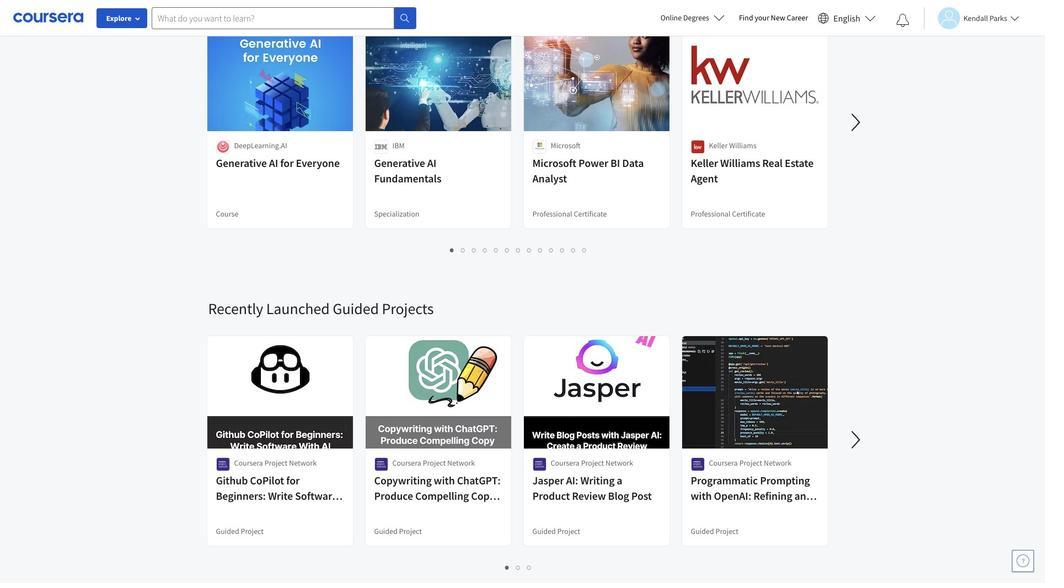 Task type: describe. For each thing, give the bounding box(es) containing it.
guided for jasper ai: writing a product review blog post
[[533, 527, 556, 537]]

fundamentals
[[374, 172, 442, 185]]

generative ai for everyone
[[216, 156, 340, 170]]

8 button
[[524, 244, 535, 257]]

coursera for github
[[234, 459, 263, 468]]

microsoft for microsoft power bi data analyst
[[533, 156, 577, 170]]

network for ai:
[[606, 459, 633, 468]]

blog
[[608, 489, 630, 503]]

github copilot for beginners: write software with ai
[[216, 474, 338, 519]]

project up copilot
[[265, 459, 288, 468]]

everyone
[[296, 156, 340, 170]]

coursera project network for with
[[393, 459, 475, 468]]

keller williams image
[[691, 140, 705, 154]]

list for jasper ai: writing a product review blog post
[[208, 562, 829, 574]]

online degrees button
[[652, 6, 734, 30]]

2 for copywriting with chatgpt: produce compelling copy that sells
[[516, 563, 521, 573]]

english
[[834, 12, 861, 23]]

4
[[483, 245, 488, 255]]

coursera project network image for copywriting with chatgpt: produce compelling copy that sells
[[374, 458, 388, 472]]

professional for agent
[[691, 209, 731, 219]]

ibm image
[[374, 140, 388, 154]]

6 button
[[502, 244, 513, 257]]

programmatic
[[691, 474, 758, 488]]

and
[[795, 489, 813, 503]]

guided project for programmatic prompting with openai: refining and filtering
[[691, 527, 739, 537]]

with inside programmatic prompting with openai: refining and filtering
[[691, 489, 712, 503]]

guided left projects
[[333, 299, 379, 319]]

copilot
[[250, 474, 284, 488]]

prompting
[[760, 474, 811, 488]]

coursera project network image for github copilot for beginners: write software with ai
[[216, 458, 230, 472]]

williams for certificate
[[721, 156, 761, 170]]

7 button
[[513, 244, 524, 257]]

analyst
[[533, 172, 567, 185]]

filtering
[[691, 505, 730, 519]]

coursera image
[[13, 9, 83, 27]]

copywriting with chatgpt: produce compelling copy that sells
[[374, 474, 501, 519]]

jasper ai: writing a product review blog post
[[533, 474, 652, 503]]

6
[[505, 245, 510, 255]]

recently launched guided projects carousel element
[[203, 266, 1046, 584]]

chatgpt:
[[457, 474, 501, 488]]

project up writing
[[581, 459, 604, 468]]

project down 'filtering'
[[716, 527, 739, 537]]

microsoft power bi data analyst
[[533, 156, 644, 185]]

1 for generative ai fundamentals
[[450, 245, 455, 255]]

project down beginners:
[[241, 527, 264, 537]]

new
[[771, 13, 786, 23]]

that
[[374, 505, 396, 519]]

parks
[[990, 13, 1008, 23]]

find your new career
[[739, 13, 809, 23]]

generative ai fundamentals
[[374, 156, 442, 185]]

13 button
[[579, 244, 592, 257]]

real
[[763, 156, 783, 170]]

sells
[[398, 505, 420, 519]]

your
[[755, 13, 770, 23]]

online degrees
[[661, 13, 710, 23]]

kendall parks button
[[924, 7, 1020, 29]]

3 button for copywriting with chatgpt: produce compelling copy that sells
[[524, 562, 535, 574]]

10 11 12 13
[[550, 245, 592, 255]]

keller williams real estate agent
[[691, 156, 814, 185]]

microsoft image
[[533, 140, 547, 154]]

7
[[516, 245, 521, 255]]

kendall
[[964, 13, 989, 23]]

network for prompting
[[764, 459, 792, 468]]

4 button
[[480, 244, 491, 257]]

certificate for analyst
[[574, 209, 607, 219]]

guided project for github copilot for beginners: write software with ai
[[216, 527, 264, 537]]

write
[[268, 489, 293, 503]]

ai for for
[[269, 156, 278, 170]]

professional for analyst
[[533, 209, 573, 219]]

guided project for copywriting with chatgpt: produce compelling copy that sells
[[374, 527, 422, 537]]

post
[[632, 489, 652, 503]]

guided project for jasper ai: writing a product review blog post
[[533, 527, 581, 537]]

find
[[739, 13, 754, 23]]

github
[[216, 474, 248, 488]]

copy
[[471, 489, 495, 503]]

deeplearning.ai
[[234, 141, 287, 151]]

coursera project network image for programmatic prompting with openai: refining and filtering
[[691, 458, 705, 472]]

12
[[572, 245, 580, 255]]

agent
[[691, 172, 718, 185]]

degrees
[[684, 13, 710, 23]]

find your new career link
[[734, 11, 814, 25]]

programmatic prompting with openai: refining and filtering
[[691, 474, 813, 519]]

12 button
[[568, 244, 580, 257]]

project down product at right
[[558, 527, 581, 537]]

network for with
[[448, 459, 475, 468]]

deeplearning.ai image
[[216, 140, 230, 154]]

coursera for programmatic
[[709, 459, 738, 468]]

project up copywriting with chatgpt: produce compelling copy that sells
[[423, 459, 446, 468]]

2 for generative ai fundamentals
[[461, 245, 466, 255]]

professional certificate for agent
[[691, 209, 766, 219]]

ibm
[[393, 141, 405, 151]]

data
[[623, 156, 644, 170]]

for for copilot
[[286, 474, 300, 488]]

keller williams
[[709, 141, 757, 151]]

a
[[617, 474, 623, 488]]

coursera project network for copilot
[[234, 459, 317, 468]]



Task type: vqa. For each thing, say whether or not it's contained in the screenshot.
of related to Pennsylvania
no



Task type: locate. For each thing, give the bounding box(es) containing it.
0 horizontal spatial generative
[[216, 156, 267, 170]]

2 button inside new courses on coursera carousel element
[[458, 244, 469, 257]]

10
[[550, 245, 558, 255]]

1 list from the top
[[208, 244, 829, 257]]

1 horizontal spatial generative
[[374, 156, 425, 170]]

2 button for generative ai fundamentals
[[458, 244, 469, 257]]

keller for keller williams real estate agent
[[691, 156, 719, 170]]

1 vertical spatial 3 button
[[524, 562, 535, 574]]

professional down agent
[[691, 209, 731, 219]]

1
[[450, 245, 455, 255], [505, 563, 510, 573]]

williams down keller williams
[[721, 156, 761, 170]]

3
[[472, 245, 477, 255], [528, 563, 532, 573]]

0 vertical spatial 1 button
[[447, 244, 458, 257]]

0 horizontal spatial 1 button
[[447, 244, 458, 257]]

guided project down product at right
[[533, 527, 581, 537]]

explore
[[106, 13, 132, 23]]

keller up agent
[[691, 156, 719, 170]]

2 horizontal spatial coursera project network image
[[691, 458, 705, 472]]

1 vertical spatial 1 button
[[502, 562, 513, 574]]

coursera project network image up programmatic
[[691, 458, 705, 472]]

1 inside recently launched guided projects carousel element
[[505, 563, 510, 573]]

software
[[295, 489, 338, 503]]

2 list from the top
[[208, 562, 829, 574]]

3 button
[[469, 244, 480, 257], [524, 562, 535, 574]]

ai
[[269, 156, 278, 170], [428, 156, 437, 170], [240, 505, 249, 519]]

0 horizontal spatial 2 button
[[458, 244, 469, 257]]

english button
[[814, 0, 881, 36]]

1 vertical spatial williams
[[721, 156, 761, 170]]

4 coursera project network from the left
[[709, 459, 792, 468]]

guided down product at right
[[533, 527, 556, 537]]

0 horizontal spatial 1
[[450, 245, 455, 255]]

1 vertical spatial 2
[[516, 563, 521, 573]]

1 inside new courses on coursera carousel element
[[450, 245, 455, 255]]

generative down deeplearning.ai icon
[[216, 156, 267, 170]]

0 horizontal spatial 3 button
[[469, 244, 480, 257]]

1 horizontal spatial 2
[[516, 563, 521, 573]]

0 vertical spatial microsoft
[[551, 141, 581, 151]]

2 horizontal spatial ai
[[428, 156, 437, 170]]

guided project
[[216, 527, 264, 537], [374, 527, 422, 537], [533, 527, 581, 537], [691, 527, 739, 537]]

1 professional certificate from the left
[[533, 209, 607, 219]]

generative for generative ai for everyone
[[216, 156, 267, 170]]

coursera project network image
[[216, 458, 230, 472], [374, 458, 388, 472], [691, 458, 705, 472]]

1 vertical spatial next slide image
[[843, 427, 869, 454]]

course
[[216, 209, 239, 219]]

2 next slide image from the top
[[843, 427, 869, 454]]

list inside new courses on coursera carousel element
[[208, 244, 829, 257]]

11 button
[[557, 244, 569, 257]]

1 horizontal spatial 2 button
[[513, 562, 524, 574]]

1 horizontal spatial ai
[[269, 156, 278, 170]]

0 vertical spatial 3
[[472, 245, 477, 255]]

3 coursera project network image from the left
[[691, 458, 705, 472]]

coursera project network image up github
[[216, 458, 230, 472]]

0 vertical spatial 3 button
[[469, 244, 480, 257]]

1 horizontal spatial 1
[[505, 563, 510, 573]]

9 button
[[535, 244, 546, 257]]

certificate down keller williams real estate agent at the top right of the page
[[732, 209, 766, 219]]

1 horizontal spatial professional certificate
[[691, 209, 766, 219]]

2 certificate from the left
[[732, 209, 766, 219]]

professional certificate down agent
[[691, 209, 766, 219]]

0 vertical spatial next slide image
[[843, 109, 869, 136]]

ai inside generative ai fundamentals
[[428, 156, 437, 170]]

for inside github copilot for beginners: write software with ai
[[286, 474, 300, 488]]

0 horizontal spatial professional
[[533, 209, 573, 219]]

coursera project network image up 'copywriting' at the left
[[374, 458, 388, 472]]

4 coursera from the left
[[709, 459, 738, 468]]

1 certificate from the left
[[574, 209, 607, 219]]

microsoft up analyst
[[533, 156, 577, 170]]

jasper
[[533, 474, 564, 488]]

recently launched guided projects
[[208, 299, 434, 319]]

5
[[494, 245, 499, 255]]

What do you want to learn? text field
[[152, 7, 395, 29]]

review
[[572, 489, 606, 503]]

0 vertical spatial 2 button
[[458, 244, 469, 257]]

0 horizontal spatial professional certificate
[[533, 209, 607, 219]]

1 generative from the left
[[216, 156, 267, 170]]

ai inside github copilot for beginners: write software with ai
[[240, 505, 249, 519]]

writing
[[581, 474, 615, 488]]

1 vertical spatial 3
[[528, 563, 532, 573]]

certificate for agent
[[732, 209, 766, 219]]

0 horizontal spatial coursera project network image
[[216, 458, 230, 472]]

1 horizontal spatial 3
[[528, 563, 532, 573]]

2 coursera from the left
[[393, 459, 422, 468]]

3 coursera from the left
[[551, 459, 580, 468]]

3 for copywriting with chatgpt: produce compelling copy that sells
[[528, 563, 532, 573]]

explore button
[[97, 8, 147, 28]]

2 button for copywriting with chatgpt: produce compelling copy that sells
[[513, 562, 524, 574]]

1 vertical spatial list
[[208, 562, 829, 574]]

guided
[[333, 299, 379, 319], [216, 527, 239, 537], [374, 527, 398, 537], [533, 527, 556, 537], [691, 527, 714, 537]]

2 button inside recently launched guided projects carousel element
[[513, 562, 524, 574]]

compelling
[[415, 489, 469, 503]]

launched
[[266, 299, 330, 319]]

coursera project network
[[234, 459, 317, 468], [393, 459, 475, 468], [551, 459, 633, 468], [709, 459, 792, 468]]

show notifications image
[[897, 14, 910, 27]]

2 inside new courses on coursera carousel element
[[461, 245, 466, 255]]

recently
[[208, 299, 263, 319]]

1 horizontal spatial 1 button
[[502, 562, 513, 574]]

professional
[[533, 209, 573, 219], [691, 209, 731, 219]]

coursera for copywriting
[[393, 459, 422, 468]]

williams inside keller williams real estate agent
[[721, 156, 761, 170]]

certificate
[[574, 209, 607, 219], [732, 209, 766, 219]]

1 button for generative ai fundamentals
[[447, 244, 458, 257]]

keller for keller williams
[[709, 141, 728, 151]]

help center image
[[1017, 555, 1030, 568]]

1 next slide image from the top
[[843, 109, 869, 136]]

guided down that
[[374, 527, 398, 537]]

2 coursera project network image from the left
[[374, 458, 388, 472]]

5 button
[[491, 244, 502, 257]]

coursera up github
[[234, 459, 263, 468]]

1 professional from the left
[[533, 209, 573, 219]]

1 coursera from the left
[[234, 459, 263, 468]]

generative inside generative ai fundamentals
[[374, 156, 425, 170]]

openai:
[[714, 489, 752, 503]]

ai down beginners:
[[240, 505, 249, 519]]

keller inside keller williams real estate agent
[[691, 156, 719, 170]]

2 professional certificate from the left
[[691, 209, 766, 219]]

1 vertical spatial 1
[[505, 563, 510, 573]]

generative for generative ai fundamentals
[[374, 156, 425, 170]]

network up "chatgpt:"
[[448, 459, 475, 468]]

product
[[533, 489, 570, 503]]

1 vertical spatial microsoft
[[533, 156, 577, 170]]

produce
[[374, 489, 413, 503]]

coursera up ai:
[[551, 459, 580, 468]]

next slide image
[[843, 109, 869, 136], [843, 427, 869, 454]]

2
[[461, 245, 466, 255], [516, 563, 521, 573]]

keller
[[709, 141, 728, 151], [691, 156, 719, 170]]

guided for copywriting with chatgpt: produce compelling copy that sells
[[374, 527, 398, 537]]

list
[[208, 244, 829, 257], [208, 562, 829, 574]]

for up "write"
[[286, 474, 300, 488]]

1 coursera project network from the left
[[234, 459, 317, 468]]

guided for programmatic prompting with openai: refining and filtering
[[691, 527, 714, 537]]

4 network from the left
[[764, 459, 792, 468]]

1 horizontal spatial certificate
[[732, 209, 766, 219]]

network up prompting
[[764, 459, 792, 468]]

3 guided project from the left
[[533, 527, 581, 537]]

coursera project network image
[[533, 458, 547, 472]]

4 guided project from the left
[[691, 527, 739, 537]]

guided down with
[[216, 527, 239, 537]]

1 vertical spatial 2 button
[[513, 562, 524, 574]]

1 button
[[447, 244, 458, 257], [502, 562, 513, 574]]

2 inside recently launched guided projects carousel element
[[516, 563, 521, 573]]

2 generative from the left
[[374, 156, 425, 170]]

1 guided project from the left
[[216, 527, 264, 537]]

with
[[216, 505, 238, 519]]

professional certificate for analyst
[[533, 209, 607, 219]]

3 coursera project network from the left
[[551, 459, 633, 468]]

3 network from the left
[[606, 459, 633, 468]]

next slide image for keller williams real estate agent
[[843, 109, 869, 136]]

2 network from the left
[[448, 459, 475, 468]]

guided project down with
[[216, 527, 264, 537]]

for left everyone
[[280, 156, 294, 170]]

1 horizontal spatial 3 button
[[524, 562, 535, 574]]

None search field
[[152, 7, 417, 29]]

kendall parks
[[964, 13, 1008, 23]]

0 vertical spatial williams
[[730, 141, 757, 151]]

2 button
[[458, 244, 469, 257], [513, 562, 524, 574]]

for for ai
[[280, 156, 294, 170]]

13
[[583, 245, 592, 255]]

power
[[579, 156, 609, 170]]

1 horizontal spatial coursera project network image
[[374, 458, 388, 472]]

keller right keller williams 'image'
[[709, 141, 728, 151]]

2 guided project from the left
[[374, 527, 422, 537]]

0 horizontal spatial with
[[434, 474, 455, 488]]

2 coursera project network from the left
[[393, 459, 475, 468]]

guided project down 'filtering'
[[691, 527, 739, 537]]

with up 'filtering'
[[691, 489, 712, 503]]

guided down 'filtering'
[[691, 527, 714, 537]]

0 vertical spatial keller
[[709, 141, 728, 151]]

list inside recently launched guided projects carousel element
[[208, 562, 829, 574]]

next slide image for programmatic prompting with openai: refining and filtering
[[843, 427, 869, 454]]

1 horizontal spatial professional
[[691, 209, 731, 219]]

network
[[289, 459, 317, 468], [448, 459, 475, 468], [606, 459, 633, 468], [764, 459, 792, 468]]

professional certificate
[[533, 209, 607, 219], [691, 209, 766, 219]]

coursera up programmatic
[[709, 459, 738, 468]]

microsoft for microsoft
[[551, 141, 581, 151]]

williams for williams
[[730, 141, 757, 151]]

estate
[[785, 156, 814, 170]]

0 vertical spatial 1
[[450, 245, 455, 255]]

3 for generative ai fundamentals
[[472, 245, 477, 255]]

1 horizontal spatial with
[[691, 489, 712, 503]]

network up software
[[289, 459, 317, 468]]

specialization
[[374, 209, 420, 219]]

8
[[528, 245, 532, 255]]

with inside copywriting with chatgpt: produce compelling copy that sells
[[434, 474, 455, 488]]

copywriting
[[374, 474, 432, 488]]

ai down deeplearning.ai
[[269, 156, 278, 170]]

list for microsoft power bi data analyst
[[208, 244, 829, 257]]

beginners:
[[216, 489, 266, 503]]

9
[[539, 245, 543, 255]]

coursera for jasper
[[551, 459, 580, 468]]

0 vertical spatial for
[[280, 156, 294, 170]]

with
[[434, 474, 455, 488], [691, 489, 712, 503]]

guided project down sells
[[374, 527, 422, 537]]

generative
[[216, 156, 267, 170], [374, 156, 425, 170]]

generative down ibm
[[374, 156, 425, 170]]

10 button
[[546, 244, 558, 257]]

0 horizontal spatial certificate
[[574, 209, 607, 219]]

professional down analyst
[[533, 209, 573, 219]]

williams up keller williams real estate agent at the top right of the page
[[730, 141, 757, 151]]

1 vertical spatial keller
[[691, 156, 719, 170]]

network up a
[[606, 459, 633, 468]]

network for copilot
[[289, 459, 317, 468]]

with up compelling
[[434, 474, 455, 488]]

professional certificate up the 10 11 12 13
[[533, 209, 607, 219]]

coursera project network up writing
[[551, 459, 633, 468]]

3 button for generative ai fundamentals
[[469, 244, 480, 257]]

microsoft right microsoft icon
[[551, 141, 581, 151]]

1 button for copywriting with chatgpt: produce compelling copy that sells
[[502, 562, 513, 574]]

certificate up 13
[[574, 209, 607, 219]]

1 vertical spatial with
[[691, 489, 712, 503]]

ai for fundamentals
[[428, 156, 437, 170]]

for inside new courses on coursera carousel element
[[280, 156, 294, 170]]

coursera project network up copilot
[[234, 459, 317, 468]]

coursera project network for ai:
[[551, 459, 633, 468]]

projects
[[382, 299, 434, 319]]

3 button inside recently launched guided projects carousel element
[[524, 562, 535, 574]]

0 horizontal spatial 2
[[461, 245, 466, 255]]

coursera project network up programmatic
[[709, 459, 792, 468]]

3 inside new courses on coursera carousel element
[[472, 245, 477, 255]]

project down sells
[[399, 527, 422, 537]]

career
[[787, 13, 809, 23]]

0 horizontal spatial 3
[[472, 245, 477, 255]]

coursera up 'copywriting' at the left
[[393, 459, 422, 468]]

coursera project network for prompting
[[709, 459, 792, 468]]

0 vertical spatial 2
[[461, 245, 466, 255]]

guided for github copilot for beginners: write software with ai
[[216, 527, 239, 537]]

1 vertical spatial for
[[286, 474, 300, 488]]

3 inside recently launched guided projects carousel element
[[528, 563, 532, 573]]

project up programmatic
[[740, 459, 763, 468]]

coursera
[[234, 459, 263, 468], [393, 459, 422, 468], [551, 459, 580, 468], [709, 459, 738, 468]]

ai up fundamentals
[[428, 156, 437, 170]]

coursera project network up copywriting with chatgpt: produce compelling copy that sells
[[393, 459, 475, 468]]

bi
[[611, 156, 620, 170]]

0 horizontal spatial ai
[[240, 505, 249, 519]]

1 coursera project network image from the left
[[216, 458, 230, 472]]

0 vertical spatial list
[[208, 244, 829, 257]]

1 for copywriting with chatgpt: produce compelling copy that sells
[[505, 563, 510, 573]]

1 network from the left
[[289, 459, 317, 468]]

microsoft inside microsoft power bi data analyst
[[533, 156, 577, 170]]

0 vertical spatial with
[[434, 474, 455, 488]]

online
[[661, 13, 682, 23]]

11
[[561, 245, 569, 255]]

ai:
[[566, 474, 579, 488]]

refining
[[754, 489, 793, 503]]

new courses on coursera carousel element
[[203, 0, 1046, 266]]

2 professional from the left
[[691, 209, 731, 219]]



